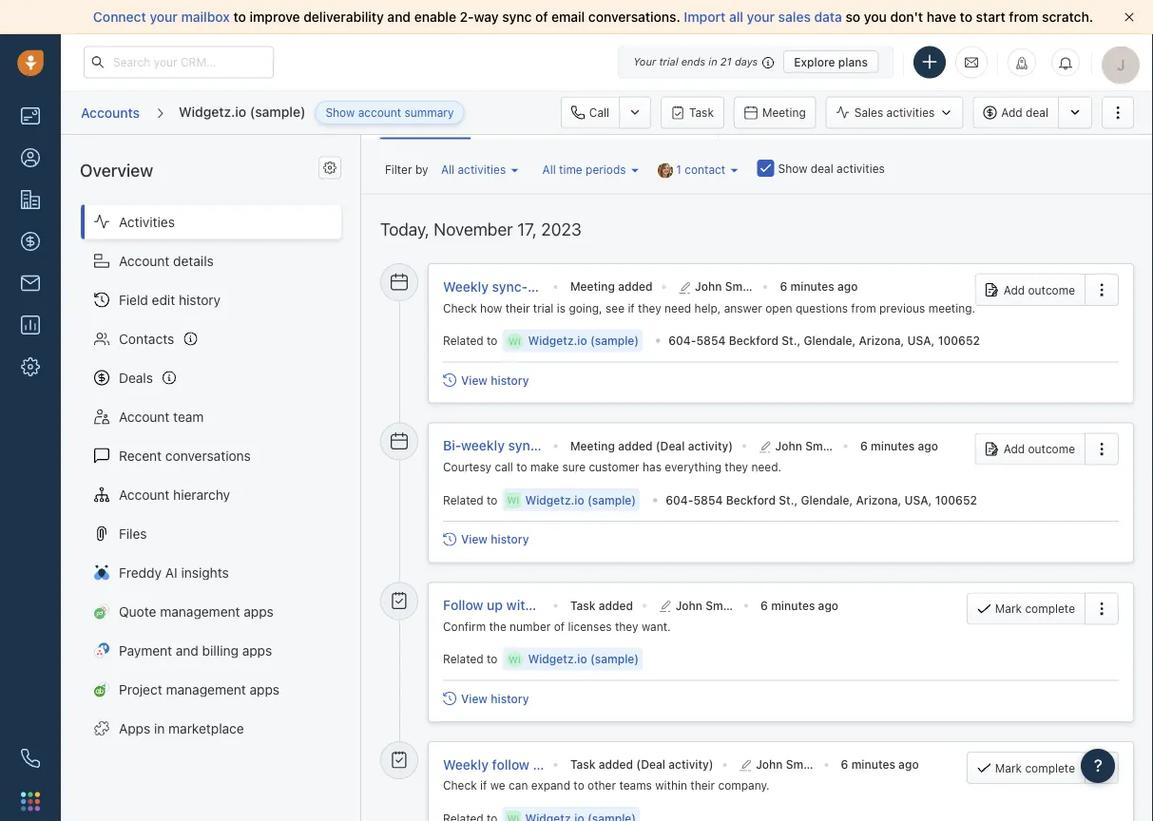 Task type: vqa. For each thing, say whether or not it's contained in the screenshot.
Task added's Smith
yes



Task type: locate. For each thing, give the bounding box(es) containing it.
meetings image down today,
[[391, 273, 408, 290]]

1 vertical spatial meeting
[[570, 280, 615, 293]]

related down 'confirm'
[[443, 652, 484, 666]]

0 horizontal spatial your
[[150, 9, 178, 25]]

st., down open
[[782, 334, 801, 347]]

all for all time periods
[[543, 163, 556, 176]]

view up weekly
[[461, 692, 488, 705]]

smith for meeting added (deal activity)
[[806, 439, 837, 452]]

view for confirm
[[461, 692, 488, 705]]

add outcome button for courtesy call to make sure customer has everything they need.
[[975, 433, 1085, 465]]

0 vertical spatial complete
[[1025, 602, 1075, 615]]

1 your from the left
[[150, 9, 178, 25]]

if right see
[[628, 301, 635, 314]]

1 horizontal spatial show
[[778, 162, 808, 175]]

1 vertical spatial add
[[1004, 283, 1025, 296]]

confirm the number of licenses they want.
[[443, 619, 671, 633]]

2 mark complete from the top
[[995, 761, 1075, 774]]

john right task added
[[676, 598, 703, 612]]

0 vertical spatial outcome
[[1028, 283, 1075, 296]]

(deal for weekly follow up (sample)
[[636, 758, 666, 771]]

1 vertical spatial view history
[[461, 533, 529, 546]]

1 vertical spatial their
[[691, 779, 715, 792]]

task up other
[[570, 758, 596, 771]]

widgetz.io (sample) link down sure
[[525, 492, 636, 508]]

meeting added
[[570, 280, 653, 293]]

they
[[638, 301, 662, 314], [725, 460, 748, 473], [615, 619, 639, 633]]

complete for confirm the number of licenses they want.
[[1025, 602, 1075, 615]]

view history link for courtesy
[[443, 533, 529, 546]]

1 vertical spatial deal
[[811, 162, 834, 175]]

0 vertical spatial usa,
[[908, 334, 935, 347]]

(sample) down licenses
[[590, 652, 639, 666]]

1 mark complete button from the top
[[967, 592, 1085, 624]]

check down weekly
[[443, 779, 477, 792]]

1 vertical spatial and
[[176, 643, 199, 658]]

0 vertical spatial glendale,
[[804, 334, 856, 347]]

3 view from the top
[[461, 692, 488, 705]]

john up need.
[[775, 439, 802, 452]]

1 vertical spatial 5854
[[694, 493, 723, 506]]

3 view history link from the top
[[443, 692, 529, 705]]

meetings image
[[391, 273, 408, 290], [391, 432, 408, 449]]

2 vertical spatial view history
[[461, 692, 529, 705]]

0 vertical spatial add outcome button
[[975, 273, 1085, 306]]

what's new image
[[1015, 57, 1029, 70]]

0 vertical spatial wi widgetz.io (sample)
[[509, 334, 639, 347]]

history for confirm
[[491, 692, 529, 705]]

1 horizontal spatial from
[[1009, 9, 1039, 25]]

wi widgetz.io (sample)
[[509, 334, 639, 347], [509, 652, 639, 666]]

meeting for meeting
[[762, 106, 806, 119]]

2 vertical spatial task
[[570, 758, 596, 771]]

0 vertical spatial account
[[119, 253, 170, 269]]

sales
[[778, 9, 811, 25]]

view history link for check
[[443, 373, 529, 387]]

added up has
[[618, 439, 653, 452]]

0 vertical spatial related
[[443, 334, 484, 347]]

1 view history link from the top
[[443, 373, 529, 387]]

task added
[[570, 598, 633, 612]]

how
[[480, 301, 502, 314]]

0 vertical spatial mark complete
[[995, 602, 1075, 615]]

related down how
[[443, 334, 484, 347]]

0 horizontal spatial activities
[[458, 163, 506, 176]]

activities down sales at top right
[[837, 162, 885, 175]]

smith
[[725, 280, 757, 293], [806, 439, 837, 452], [706, 598, 738, 612], [786, 758, 818, 771]]

2 check from the top
[[443, 779, 477, 792]]

in
[[709, 56, 718, 68], [154, 721, 165, 736]]

1 vertical spatial add outcome
[[1004, 442, 1075, 456]]

activity) for weekly follow up (sample)
[[669, 758, 714, 771]]

0 horizontal spatial their
[[506, 301, 530, 314]]

explore
[[794, 55, 835, 68]]

teams
[[619, 779, 652, 792]]

1 vertical spatial check
[[443, 779, 477, 792]]

1 vertical spatial related
[[443, 493, 484, 506]]

widgetz.io (sample) link down licenses
[[528, 651, 639, 667]]

is
[[557, 301, 566, 314]]

2 wi button from the top
[[505, 647, 524, 670]]

deal down what's new "icon" at right top
[[1026, 106, 1049, 119]]

task added (deal activity)
[[570, 758, 714, 771]]

answer
[[724, 301, 762, 314]]

widgetz.io down 'confirm the number of licenses they want.'
[[528, 652, 587, 666]]

mark for check if we can expand to other teams within their company.
[[995, 761, 1022, 774]]

trial left is
[[533, 301, 554, 314]]

2 view history link from the top
[[443, 533, 529, 546]]

usa, for check how their trial is going, see if they need help, answer open questions from previous meeting.
[[908, 334, 935, 347]]

2 wi widgetz.io (sample) from the top
[[509, 652, 639, 666]]

apps up payment and billing apps
[[244, 604, 274, 619]]

0 vertical spatial up
[[544, 438, 560, 453]]

view history link down the related to wi widgetz.io (sample)
[[443, 533, 529, 546]]

activities for all activities
[[458, 163, 506, 176]]

3 account from the top
[[119, 487, 170, 502]]

their right within
[[691, 779, 715, 792]]

to
[[233, 9, 246, 25], [960, 9, 973, 25], [487, 334, 498, 347], [517, 460, 527, 473], [487, 493, 498, 506], [487, 652, 498, 666], [574, 779, 585, 792]]

to down the "the"
[[487, 652, 498, 666]]

1 mark from the top
[[995, 602, 1022, 615]]

recent
[[119, 448, 162, 463]]

1 related from the top
[[443, 334, 484, 347]]

summary
[[405, 106, 454, 119]]

(deal up teams
[[636, 758, 666, 771]]

mark complete button for check if we can expand to other teams within their company.
[[967, 751, 1085, 784]]

0 vertical spatial view
[[461, 373, 488, 387]]

wi button for bottommost widgetz.io (sample) link
[[505, 647, 524, 670]]

604-5854 beckford st., glendale, arizona, usa, 100652 down need.
[[666, 493, 977, 506]]

meeting down explore
[[762, 106, 806, 119]]

0 vertical spatial meetings image
[[391, 273, 408, 290]]

in left 21
[[709, 56, 718, 68]]

added up see
[[618, 280, 653, 293]]

show for show account summary
[[326, 106, 355, 119]]

widgetz.io (sample) link for going,
[[528, 332, 639, 349]]

1 wi widgetz.io (sample) from the top
[[509, 334, 639, 347]]

account hierarchy
[[119, 487, 230, 502]]

if
[[628, 301, 635, 314], [480, 779, 487, 792]]

history for courtesy
[[491, 533, 529, 546]]

1 add outcome button from the top
[[975, 273, 1085, 306]]

2 vertical spatial view
[[461, 692, 488, 705]]

field edit history
[[119, 292, 221, 307]]

deal for show
[[811, 162, 834, 175]]

1 horizontal spatial if
[[628, 301, 635, 314]]

payment
[[119, 643, 172, 658]]

john for task added (deal activity)
[[756, 758, 783, 771]]

trial
[[659, 56, 678, 68], [533, 301, 554, 314]]

complete
[[1025, 602, 1075, 615], [1025, 761, 1075, 774]]

call link
[[561, 97, 619, 129]]

604-5854 beckford st., glendale, arizona, usa, 100652
[[669, 334, 980, 347], [666, 493, 977, 506]]

apps right billing
[[242, 643, 272, 658]]

0 vertical spatial 5854
[[696, 334, 726, 347]]

today, november 17, 2023
[[380, 218, 582, 239]]

account up recent at the bottom of page
[[119, 409, 170, 424]]

history for check
[[491, 373, 529, 387]]

history up follow
[[491, 692, 529, 705]]

0 vertical spatial and
[[387, 9, 411, 25]]

1 vertical spatial usa,
[[905, 493, 932, 506]]

1 vertical spatial add outcome button
[[975, 433, 1085, 465]]

604-5854 beckford st., glendale, arizona, usa, 100652 down questions
[[669, 334, 980, 347]]

deal inside "button"
[[1026, 106, 1049, 119]]

company.
[[718, 779, 770, 792]]

st., down need.
[[779, 493, 798, 506]]

(deal for bi-weekly sync-up (sample)
[[656, 439, 685, 452]]

2 vertical spatial view history link
[[443, 692, 529, 705]]

0 vertical spatial 604-
[[669, 334, 696, 347]]

604- down everything
[[666, 493, 694, 506]]

team
[[173, 409, 204, 424]]

0 horizontal spatial show
[[326, 106, 355, 119]]

view history up weekly on the bottom of page
[[461, 373, 529, 387]]

smith for task added (deal activity)
[[786, 758, 818, 771]]

(sample) down courtesy call to make sure customer has everything they need.
[[588, 493, 636, 506]]

show for show deal activities
[[778, 162, 808, 175]]

0 vertical spatial mark complete button
[[967, 592, 1085, 624]]

1 vertical spatial complete
[[1025, 761, 1075, 774]]

3 view history from the top
[[461, 692, 529, 705]]

added up licenses
[[599, 598, 633, 612]]

0 vertical spatial wi button
[[505, 328, 524, 351]]

0 vertical spatial add outcome
[[1004, 283, 1075, 296]]

the
[[489, 619, 507, 633]]

trial right your
[[659, 56, 678, 68]]

john up company.
[[756, 758, 783, 771]]

wi widgetz.io (sample) down going,
[[509, 334, 639, 347]]

0 horizontal spatial in
[[154, 721, 165, 736]]

deal down 'meeting' "button"
[[811, 162, 834, 175]]

from left the previous
[[851, 301, 876, 314]]

added up check if we can expand to other teams within their company.
[[599, 758, 633, 771]]

activities inside "link"
[[458, 163, 506, 176]]

100652 for courtesy call to make sure customer has everything they need.
[[935, 493, 977, 506]]

scratch.
[[1042, 9, 1094, 25]]

history
[[179, 292, 221, 307], [491, 373, 529, 387], [491, 533, 529, 546], [491, 692, 529, 705]]

add for check how their trial is going, see if they need help, answer open questions from previous meeting.
[[1004, 283, 1025, 296]]

2 add outcome button from the top
[[975, 433, 1085, 465]]

(sample) down see
[[590, 334, 639, 347]]

1 tasks image from the top
[[391, 592, 408, 609]]

1 vertical spatial they
[[725, 460, 748, 473]]

task button
[[661, 97, 724, 129]]

0 horizontal spatial and
[[176, 643, 199, 658]]

activity) up everything
[[688, 439, 733, 452]]

1 vertical spatial outcome
[[1028, 442, 1075, 456]]

related
[[443, 334, 484, 347], [443, 493, 484, 506], [443, 652, 484, 666]]

task for task added (deal activity)
[[570, 758, 596, 771]]

view history link up weekly on the bottom of page
[[443, 373, 529, 387]]

st., for need
[[782, 334, 801, 347]]

2 add outcome from the top
[[1004, 442, 1075, 456]]

all
[[729, 9, 743, 25]]

they left need.
[[725, 460, 748, 473]]

view up weekly on the bottom of page
[[461, 373, 488, 387]]

widgetz.io down is
[[528, 334, 587, 347]]

1 vertical spatial activity)
[[669, 758, 714, 771]]

john up check how their trial is going, see if they need help, answer open questions from previous meeting.
[[695, 280, 722, 293]]

if left we
[[480, 779, 487, 792]]

glendale, for need.
[[801, 493, 853, 506]]

0 vertical spatial widgetz.io (sample) link
[[528, 332, 639, 349]]

wi widgetz.io (sample) for bottommost widgetz.io (sample) link
[[509, 652, 639, 666]]

0 horizontal spatial all
[[441, 163, 455, 176]]

1 vertical spatial mark complete
[[995, 761, 1075, 774]]

meeting inside 'meeting' "button"
[[762, 106, 806, 119]]

1 all from the left
[[441, 163, 455, 176]]

activities
[[887, 106, 935, 119], [837, 162, 885, 175], [458, 163, 506, 176]]

1 vertical spatial wi widgetz.io (sample)
[[509, 652, 639, 666]]

edit
[[152, 292, 175, 307]]

1 horizontal spatial your
[[747, 9, 775, 25]]

6 for need.
[[860, 439, 868, 452]]

of right number at the left bottom of the page
[[554, 619, 565, 633]]

history up sync-
[[491, 373, 529, 387]]

0 vertical spatial from
[[1009, 9, 1039, 25]]

0 vertical spatial related to
[[443, 334, 498, 347]]

management
[[160, 604, 240, 619], [166, 682, 246, 697]]

freddy
[[119, 565, 162, 580]]

mark complete for check if we can expand to other teams within their company.
[[995, 761, 1075, 774]]

ago for courtesy call to make sure customer has everything they need.
[[918, 439, 938, 452]]

john smith for task added
[[676, 598, 738, 612]]

show
[[326, 106, 355, 119], [778, 162, 808, 175]]

meeting for meeting added (deal activity)
[[570, 439, 615, 452]]

quote management apps
[[119, 604, 274, 619]]

all inside button
[[543, 163, 556, 176]]

minutes for need
[[791, 280, 835, 293]]

account down recent at the bottom of page
[[119, 487, 170, 502]]

0 vertical spatial 100652
[[938, 334, 980, 347]]

tasks image
[[391, 592, 408, 609], [391, 751, 408, 768]]

activities right sales at top right
[[887, 106, 935, 119]]

5854
[[696, 334, 726, 347], [694, 493, 723, 506]]

arizona, for courtesy call to make sure customer has everything they need.
[[856, 493, 902, 506]]

1 meetings image from the top
[[391, 273, 408, 290]]

2 all from the left
[[543, 163, 556, 176]]

minutes
[[791, 280, 835, 293], [871, 439, 915, 452], [771, 598, 815, 612], [852, 758, 896, 771]]

1 mark complete from the top
[[995, 602, 1075, 615]]

added for has
[[618, 439, 653, 452]]

task down your trial ends in 21 days at the right
[[689, 106, 714, 119]]

number
[[510, 619, 551, 633]]

view down courtesy
[[461, 533, 488, 546]]

0 vertical spatial st.,
[[782, 334, 801, 347]]

add for courtesy call to make sure customer has everything they need.
[[1004, 442, 1025, 456]]

your left mailbox
[[150, 9, 178, 25]]

check for check if we can expand to other teams within their company.
[[443, 779, 477, 792]]

need.
[[752, 460, 782, 473]]

activity) for bi-weekly sync-up (sample)
[[688, 439, 733, 452]]

0 vertical spatial check
[[443, 301, 477, 314]]

5854 down check how their trial is going, see if they need help, answer open questions from previous meeting.
[[696, 334, 726, 347]]

1 vertical spatial glendale,
[[801, 493, 853, 506]]

and left enable
[[387, 9, 411, 25]]

6
[[780, 280, 788, 293], [860, 439, 868, 452], [761, 598, 768, 612], [841, 758, 849, 771]]

apps
[[119, 721, 150, 736]]

to left start
[[960, 9, 973, 25]]

to left other
[[574, 779, 585, 792]]

6 minutes ago for their
[[841, 758, 919, 771]]

1 vertical spatial account
[[119, 409, 170, 424]]

604- down the need
[[669, 334, 696, 347]]

0 vertical spatial add
[[1001, 106, 1023, 119]]

1 vertical spatial mark complete button
[[967, 751, 1085, 784]]

phone image
[[21, 749, 40, 768]]

0 vertical spatial mark
[[995, 602, 1022, 615]]

to down call
[[487, 493, 498, 506]]

wi button for widgetz.io (sample) link associated with going,
[[505, 328, 524, 351]]

check for check how their trial is going, see if they need help, answer open questions from previous meeting.
[[443, 301, 477, 314]]

add outcome for check how their trial is going, see if they need help, answer open questions from previous meeting.
[[1004, 283, 1075, 296]]

connect your mailbox to improve deliverability and enable 2-way sync of email conversations. import all your sales data so you don't have to start from scratch.
[[93, 9, 1094, 25]]

hierarchy
[[173, 487, 230, 502]]

5854 down everything
[[694, 493, 723, 506]]

related to down how
[[443, 334, 498, 347]]

task inside task button
[[689, 106, 714, 119]]

1 horizontal spatial all
[[543, 163, 556, 176]]

related to down 'confirm'
[[443, 652, 498, 666]]

1 horizontal spatial in
[[709, 56, 718, 68]]

meeting up sure
[[570, 439, 615, 452]]

and
[[387, 9, 411, 25], [176, 643, 199, 658]]

john smith for meeting added (deal activity)
[[775, 439, 837, 452]]

604- for everything
[[666, 493, 694, 506]]

view history for call
[[461, 533, 529, 546]]

0 vertical spatial view history link
[[443, 373, 529, 387]]

2 meetings image from the top
[[391, 432, 408, 449]]

wi button
[[505, 328, 524, 351], [505, 647, 524, 670]]

meeting
[[762, 106, 806, 119], [570, 280, 615, 293], [570, 439, 615, 452]]

1 check from the top
[[443, 301, 477, 314]]

periods
[[586, 163, 626, 176]]

view history
[[461, 373, 529, 387], [461, 533, 529, 546], [461, 692, 529, 705]]

weekly follow up (sample)
[[443, 756, 608, 772]]

they for meeting added (deal activity)
[[725, 460, 748, 473]]

604-5854 beckford st., glendale, arizona, usa, 100652 for need
[[669, 334, 980, 347]]

weekly
[[461, 438, 505, 453]]

all left the time
[[543, 163, 556, 176]]

help,
[[695, 301, 721, 314]]

0 vertical spatial tasks image
[[391, 592, 408, 609]]

1 horizontal spatial and
[[387, 9, 411, 25]]

show left account at the left top of the page
[[326, 106, 355, 119]]

1 vertical spatial beckford
[[726, 493, 776, 506]]

0 vertical spatial 604-5854 beckford st., glendale, arizona, usa, 100652
[[669, 334, 980, 347]]

they for meeting added
[[638, 301, 662, 314]]

2 outcome from the top
[[1028, 442, 1075, 456]]

activity)
[[688, 439, 733, 452], [669, 758, 714, 771]]

2 complete from the top
[[1025, 761, 1075, 774]]

view history link up weekly
[[443, 692, 529, 705]]

management up marketplace
[[166, 682, 246, 697]]

(deal up has
[[656, 439, 685, 452]]

2 vertical spatial related
[[443, 652, 484, 666]]

all inside "link"
[[441, 163, 455, 176]]

1 vertical spatial view history link
[[443, 533, 529, 546]]

widgetz.io (sample) link down going,
[[528, 332, 639, 349]]

mark complete for confirm the number of licenses they want.
[[995, 602, 1075, 615]]

2 vertical spatial apps
[[250, 682, 280, 697]]

(deal
[[656, 439, 685, 452], [636, 758, 666, 771]]

john smith for meeting added
[[695, 280, 757, 293]]

1 vertical spatial related to
[[443, 652, 498, 666]]

0 vertical spatial management
[[160, 604, 240, 619]]

account
[[119, 253, 170, 269], [119, 409, 170, 424], [119, 487, 170, 502]]

account down activities
[[119, 253, 170, 269]]

up up expand
[[533, 756, 549, 772]]

1 contact
[[676, 163, 726, 176]]

account for account details
[[119, 253, 170, 269]]

5854 for need
[[696, 334, 726, 347]]

they left want.
[[615, 619, 639, 633]]

ends
[[681, 56, 706, 68]]

1 horizontal spatial deal
[[1026, 106, 1049, 119]]

in right apps
[[154, 721, 165, 736]]

check left how
[[443, 301, 477, 314]]

1 add outcome from the top
[[1004, 283, 1075, 296]]

1 vertical spatial tasks image
[[391, 751, 408, 768]]

2 view history from the top
[[461, 533, 529, 546]]

1 wi button from the top
[[505, 328, 524, 351]]

0 vertical spatial activity)
[[688, 439, 733, 452]]

604- for if
[[669, 334, 696, 347]]

meetings image for check how their trial is going, see if they need help, answer open questions from previous meeting.
[[391, 273, 408, 290]]

view history down the related to wi widgetz.io (sample)
[[461, 533, 529, 546]]

meeting button
[[734, 97, 817, 129]]

2 view from the top
[[461, 533, 488, 546]]

your right all
[[747, 9, 775, 25]]

up up make
[[544, 438, 560, 453]]

2 mark from the top
[[995, 761, 1022, 774]]

wi widgetz.io (sample) for widgetz.io (sample) link associated with going,
[[509, 334, 639, 347]]

1 outcome from the top
[[1028, 283, 1075, 296]]

1 account from the top
[[119, 253, 170, 269]]

2 horizontal spatial activities
[[887, 106, 935, 119]]

0 vertical spatial trial
[[659, 56, 678, 68]]

2 mark complete button from the top
[[967, 751, 1085, 784]]

0 vertical spatial of
[[535, 9, 548, 25]]

field
[[119, 292, 148, 307]]

call button
[[561, 97, 619, 129]]

1 view history from the top
[[461, 373, 529, 387]]

apps down payment and billing apps
[[250, 682, 280, 697]]

history down the related to wi widgetz.io (sample)
[[491, 533, 529, 546]]

add outcome button
[[975, 273, 1085, 306], [975, 433, 1085, 465]]

beckford down answer
[[729, 334, 779, 347]]

0 vertical spatial in
[[709, 56, 718, 68]]

0 vertical spatial wi
[[509, 335, 521, 346]]

show down 'meeting' "button"
[[778, 162, 808, 175]]

they left the need
[[638, 301, 662, 314]]

1 vertical spatial wi button
[[505, 647, 524, 670]]

everything
[[665, 460, 722, 473]]

wi widgetz.io (sample) down licenses
[[509, 652, 639, 666]]

0 vertical spatial beckford
[[729, 334, 779, 347]]

their right how
[[506, 301, 530, 314]]

2 vertical spatial add
[[1004, 442, 1025, 456]]

1 vertical spatial task
[[570, 598, 596, 612]]

3 related from the top
[[443, 652, 484, 666]]

widgetz.io down make
[[525, 493, 584, 506]]

1 horizontal spatial of
[[554, 619, 565, 633]]

follow
[[492, 756, 530, 772]]

view history up follow
[[461, 692, 529, 705]]

project management apps
[[119, 682, 280, 697]]

1 complete from the top
[[1025, 602, 1075, 615]]

john smith for task added (deal activity)
[[756, 758, 818, 771]]

sales activities
[[855, 106, 935, 119]]

2 account from the top
[[119, 409, 170, 424]]

apps for quote management apps
[[244, 604, 274, 619]]

deal
[[1026, 106, 1049, 119], [811, 162, 834, 175]]

0 horizontal spatial deal
[[811, 162, 834, 175]]

1 view from the top
[[461, 373, 488, 387]]

2 vertical spatial wi
[[509, 654, 521, 665]]

1 vertical spatial 604-
[[666, 493, 694, 506]]

activities for sales activities
[[887, 106, 935, 119]]

close image
[[1125, 12, 1134, 22]]

and left billing
[[176, 643, 199, 658]]

view for check
[[461, 373, 488, 387]]

related down courtesy
[[443, 493, 484, 506]]



Task type: describe. For each thing, give the bounding box(es) containing it.
(sample) down improve
[[250, 103, 306, 119]]

meeting.
[[929, 301, 976, 314]]

6 minutes ago for need
[[780, 280, 858, 293]]

email
[[552, 9, 585, 25]]

courtesy
[[443, 460, 492, 473]]

view history for how
[[461, 373, 529, 387]]

conversations.
[[589, 9, 681, 25]]

plans
[[838, 55, 868, 68]]

today,
[[380, 218, 429, 239]]

view history for the
[[461, 692, 529, 705]]

outcome for check how their trial is going, see if they need help, answer open questions from previous meeting.
[[1028, 283, 1075, 296]]

marketplace
[[168, 721, 244, 736]]

questions
[[796, 301, 848, 314]]

confirm
[[443, 619, 486, 633]]

you
[[864, 9, 887, 25]]

1 horizontal spatial activities
[[837, 162, 885, 175]]

widgetz.io (sample)
[[179, 103, 306, 119]]

1 vertical spatial trial
[[533, 301, 554, 314]]

wi for bottommost widgetz.io (sample) link
[[509, 654, 521, 665]]

activities
[[119, 214, 175, 230]]

usa, for courtesy call to make sure customer has everything they need.
[[905, 493, 932, 506]]

wi inside the related to wi widgetz.io (sample)
[[507, 494, 519, 505]]

has
[[643, 460, 662, 473]]

mark complete button for confirm the number of licenses they want.
[[967, 592, 1085, 624]]

minutes for their
[[852, 758, 896, 771]]

all activities
[[441, 163, 506, 176]]

so
[[846, 9, 861, 25]]

quote
[[119, 604, 156, 619]]

previous
[[880, 301, 925, 314]]

beckford for need
[[729, 334, 779, 347]]

related for wi button for widgetz.io (sample) link associated with going,
[[443, 334, 484, 347]]

100652 for check how their trial is going, see if they need help, answer open questions from previous meeting.
[[938, 334, 980, 347]]

5854 for need.
[[694, 493, 723, 506]]

21
[[721, 56, 732, 68]]

freshworks switcher image
[[21, 792, 40, 811]]

see
[[606, 301, 625, 314]]

start
[[976, 9, 1006, 25]]

(sample) up other
[[553, 756, 608, 772]]

related for wi button for bottommost widgetz.io (sample) link
[[443, 652, 484, 666]]

all activities link
[[436, 158, 523, 181]]

customer
[[589, 460, 640, 473]]

mng settings image
[[323, 161, 337, 174]]

check if we can expand to other teams within their company.
[[443, 779, 770, 792]]

have
[[927, 9, 957, 25]]

added for want.
[[599, 598, 633, 612]]

to down how
[[487, 334, 498, 347]]

mailbox
[[181, 9, 230, 25]]

1 vertical spatial apps
[[242, 643, 272, 658]]

contacts
[[119, 331, 174, 346]]

arizona, for check how their trial is going, see if they need help, answer open questions from previous meeting.
[[859, 334, 904, 347]]

history right "edit"
[[179, 292, 221, 307]]

courtesy call to make sure customer has everything they need.
[[443, 460, 782, 473]]

view history link for confirm
[[443, 692, 529, 705]]

sales
[[855, 106, 884, 119]]

add deal button
[[973, 97, 1058, 129]]

show deal activities
[[778, 162, 885, 175]]

0 horizontal spatial if
[[480, 779, 487, 792]]

your
[[633, 56, 656, 68]]

add outcome button for check how their trial is going, see if they need help, answer open questions from previous meeting.
[[975, 273, 1085, 306]]

ago for check how their trial is going, see if they need help, answer open questions from previous meeting.
[[838, 280, 858, 293]]

2 related to from the top
[[443, 652, 498, 666]]

add deal
[[1001, 106, 1049, 119]]

management for quote
[[160, 604, 240, 619]]

added for see
[[618, 280, 653, 293]]

ago for check if we can expand to other teams within their company.
[[899, 758, 919, 771]]

0 vertical spatial their
[[506, 301, 530, 314]]

minutes for need.
[[871, 439, 915, 452]]

data
[[814, 9, 842, 25]]

november
[[434, 218, 513, 239]]

view for courtesy
[[461, 533, 488, 546]]

2 your from the left
[[747, 9, 775, 25]]

way
[[474, 9, 499, 25]]

2023
[[541, 218, 582, 239]]

2 related from the top
[[443, 493, 484, 506]]

6 for their
[[841, 758, 849, 771]]

1 vertical spatial of
[[554, 619, 565, 633]]

Search your CRM... text field
[[84, 46, 274, 78]]

meeting for meeting added
[[570, 280, 615, 293]]

6 for need
[[780, 280, 788, 293]]

make
[[531, 460, 559, 473]]

payment and billing apps
[[119, 643, 272, 658]]

task for task added
[[570, 598, 596, 612]]

deal for add
[[1026, 106, 1049, 119]]

1 contact button
[[653, 157, 743, 181]]

licenses
[[568, 619, 612, 633]]

added for other
[[599, 758, 633, 771]]

to right call
[[517, 460, 527, 473]]

apps for project management apps
[[250, 682, 280, 697]]

all for all activities
[[441, 163, 455, 176]]

bi-weekly sync-up (sample)
[[443, 438, 619, 453]]

1 vertical spatial in
[[154, 721, 165, 736]]

add outcome for courtesy call to make sure customer has everything they need.
[[1004, 442, 1075, 456]]

glendale, for need
[[804, 334, 856, 347]]

can
[[509, 779, 528, 792]]

widgetz.io (sample) link for customer
[[525, 492, 636, 508]]

explore plans
[[794, 55, 868, 68]]

account for account team
[[119, 409, 170, 424]]

recent conversations
[[119, 448, 251, 463]]

wi for widgetz.io (sample) link associated with going,
[[509, 335, 521, 346]]

your trial ends in 21 days
[[633, 56, 758, 68]]

complete for check if we can expand to other teams within their company.
[[1025, 761, 1075, 774]]

17,
[[517, 218, 537, 239]]

604-5854 beckford st., glendale, arizona, usa, 100652 for need.
[[666, 493, 977, 506]]

account
[[358, 106, 401, 119]]

management for project
[[166, 682, 246, 697]]

import all your sales data link
[[684, 9, 846, 25]]

beckford for need.
[[726, 493, 776, 506]]

filter
[[385, 163, 412, 176]]

send email image
[[965, 54, 978, 70]]

0 horizontal spatial of
[[535, 9, 548, 25]]

connect
[[93, 9, 146, 25]]

john for task added
[[676, 598, 703, 612]]

overview
[[80, 160, 153, 180]]

1 horizontal spatial their
[[691, 779, 715, 792]]

expand
[[531, 779, 571, 792]]

we
[[490, 779, 506, 792]]

0 vertical spatial if
[[628, 301, 635, 314]]

2-
[[460, 9, 474, 25]]

mark for confirm the number of licenses they want.
[[995, 602, 1022, 615]]

1 related to from the top
[[443, 334, 498, 347]]

details
[[173, 253, 214, 269]]

st., for need.
[[779, 493, 798, 506]]

meeting added (deal activity)
[[570, 439, 733, 452]]

2 vertical spatial they
[[615, 619, 639, 633]]

explore plans link
[[784, 50, 879, 73]]

bi-weekly sync-up (sample) link
[[443, 438, 619, 454]]

ai
[[165, 565, 178, 580]]

2 tasks image from the top
[[391, 751, 408, 768]]

6 minutes ago for need.
[[860, 439, 938, 452]]

conversations
[[165, 448, 251, 463]]

files
[[119, 526, 147, 541]]

other
[[588, 779, 616, 792]]

bi-
[[443, 438, 461, 453]]

to right mailbox
[[233, 9, 246, 25]]

1 vertical spatial from
[[851, 301, 876, 314]]

time
[[559, 163, 583, 176]]

apps in marketplace
[[119, 721, 244, 736]]

1
[[676, 163, 682, 176]]

related to wi widgetz.io (sample)
[[443, 493, 636, 506]]

call
[[589, 106, 610, 119]]

ago for confirm the number of licenses they want.
[[818, 598, 839, 612]]

john for meeting added
[[695, 280, 722, 293]]

(sample) up sure
[[563, 438, 619, 453]]

deals
[[119, 370, 153, 385]]

freddy ai insights
[[119, 565, 229, 580]]

weekly
[[443, 756, 489, 772]]

import
[[684, 9, 726, 25]]

add inside "button"
[[1001, 106, 1023, 119]]

show account summary
[[326, 106, 454, 119]]

sync-
[[508, 438, 544, 453]]

1 vertical spatial up
[[533, 756, 549, 772]]

outcome for courtesy call to make sure customer has everything they need.
[[1028, 442, 1075, 456]]

task for task
[[689, 106, 714, 119]]

enable
[[414, 9, 456, 25]]

widgetz.io down search your crm... "text field"
[[179, 103, 246, 119]]

phone element
[[11, 740, 49, 778]]

2 vertical spatial widgetz.io (sample) link
[[528, 651, 639, 667]]

meetings image for courtesy call to make sure customer has everything they need.
[[391, 432, 408, 449]]

filter by
[[385, 163, 428, 176]]

connect your mailbox link
[[93, 9, 233, 25]]

days
[[735, 56, 758, 68]]



